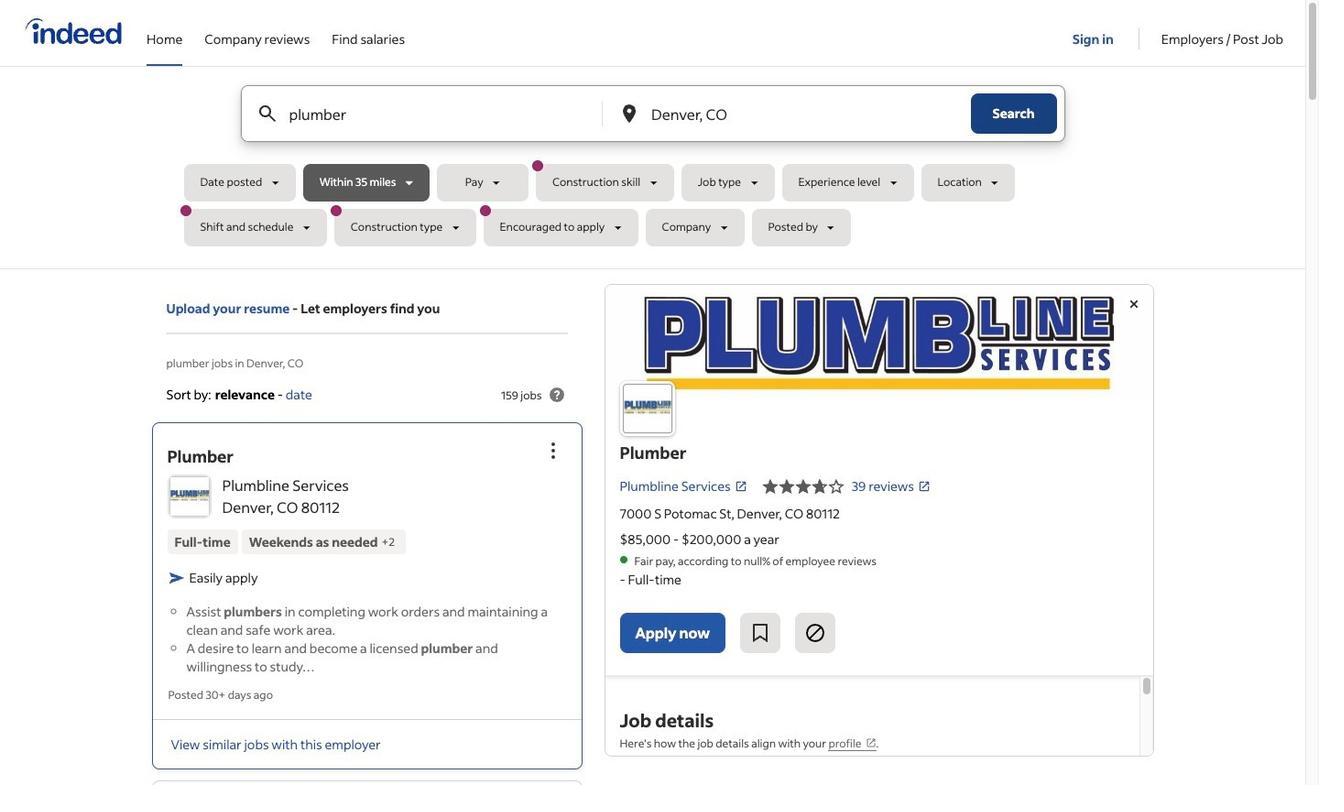 Task type: locate. For each thing, give the bounding box(es) containing it.
plumbline services logo image
[[605, 285, 1153, 397], [620, 381, 675, 436]]

3.8 out of 5 stars. link to 39 reviews company ratings (opens in a new tab) image
[[918, 480, 931, 493]]

not interested image
[[805, 622, 827, 644]]

save this job image
[[750, 622, 772, 644]]

job actions for plumber is collapsed image
[[542, 440, 564, 462]]

None search field
[[180, 85, 1122, 254]]



Task type: vqa. For each thing, say whether or not it's contained in the screenshot.
close job details image
yes



Task type: describe. For each thing, give the bounding box(es) containing it.
close job details image
[[1123, 293, 1145, 315]]

plumbline services (opens in a new tab) image
[[735, 480, 747, 493]]

company logo image
[[168, 476, 210, 518]]

job preferences (opens in a new window) image
[[866, 738, 877, 749]]

help icon image
[[546, 384, 568, 406]]

3.8 out of 5 stars image
[[762, 476, 845, 498]]

Edit location text field
[[648, 86, 934, 141]]

search: Job title, keywords, or company text field
[[285, 86, 572, 141]]



